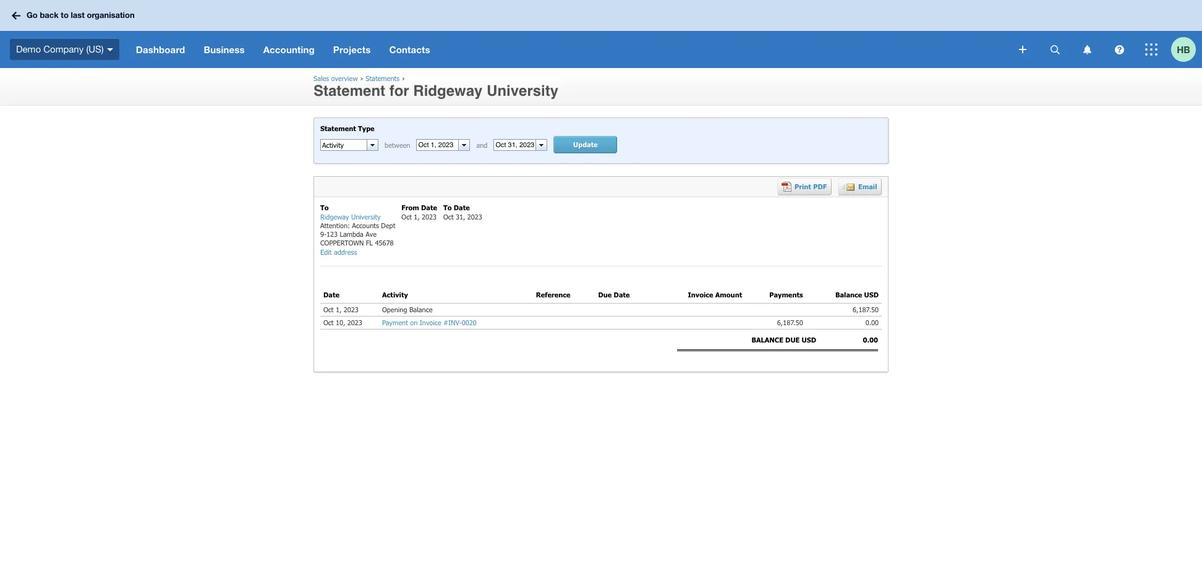 Task type: vqa. For each thing, say whether or not it's contained in the screenshot.
2nd svg icon from the right
no



Task type: locate. For each thing, give the bounding box(es) containing it.
0.00
[[862, 319, 879, 327], [864, 336, 879, 344]]

0 horizontal spatial university
[[351, 213, 381, 221]]

2023 left 31,
[[422, 213, 437, 221]]

opening
[[382, 305, 408, 314]]

university inside 'to ridgeway university attention: accounts dept 9-123 lambda ave coppertown fl 45678 edit address'
[[351, 213, 381, 221]]

› right overview in the left top of the page
[[360, 74, 364, 82]]

1 vertical spatial usd
[[802, 336, 817, 344]]

1,
[[414, 213, 420, 221], [336, 305, 342, 314]]

2023
[[422, 213, 437, 221], [468, 213, 483, 221], [344, 305, 359, 314], [348, 319, 362, 327]]

1, up 10,
[[336, 305, 342, 314]]

dashboard
[[136, 44, 185, 55]]

1 horizontal spatial to
[[444, 204, 452, 212]]

1 vertical spatial svg image
[[107, 48, 113, 51]]

ridgeway
[[414, 82, 483, 100], [321, 213, 349, 221]]

1 vertical spatial university
[[351, 213, 381, 221]]

accounting
[[263, 44, 315, 55]]

1 vertical spatial 1,
[[336, 305, 342, 314]]

svg image right (us) on the top
[[107, 48, 113, 51]]

date up 31,
[[454, 204, 470, 212]]

date for due
[[614, 291, 630, 299]]

0 horizontal spatial balance
[[410, 305, 433, 314]]

6,187.50 down the balance usd
[[853, 305, 879, 314]]

go
[[27, 10, 38, 20]]

1 vertical spatial balance
[[410, 305, 433, 314]]

update
[[574, 141, 598, 149]]

ridgeway up attention:
[[321, 213, 349, 221]]

balance
[[836, 291, 863, 299], [410, 305, 433, 314]]

due
[[599, 291, 612, 299]]

fl
[[366, 239, 373, 247]]

navigation
[[127, 31, 1011, 68]]

0 horizontal spatial svg image
[[12, 11, 20, 19]]

university
[[487, 82, 559, 100], [351, 213, 381, 221]]

go back to last organisation
[[27, 10, 135, 20]]

pdf
[[814, 183, 827, 191]]

projects
[[333, 44, 371, 55]]

0 vertical spatial svg image
[[12, 11, 20, 19]]

› right statements on the top
[[402, 74, 405, 82]]

1, down from
[[414, 213, 420, 221]]

0 horizontal spatial invoice
[[420, 319, 442, 327]]

svg image left go
[[12, 11, 20, 19]]

9-
[[321, 230, 327, 238]]

print pdf
[[795, 183, 827, 191]]

payment
[[382, 319, 408, 327]]

to
[[321, 204, 329, 212], [444, 204, 452, 212]]

1 horizontal spatial invoice
[[688, 291, 714, 299]]

between
[[385, 141, 411, 149]]

overview
[[331, 74, 358, 82]]

0 vertical spatial statement
[[314, 82, 386, 100]]

svg image inside go back to last organisation link
[[12, 11, 20, 19]]

balance due usd
[[752, 336, 817, 344]]

None text field
[[321, 140, 367, 151]]

due date
[[599, 291, 630, 299]]

ridgeway university link
[[321, 213, 381, 221]]

to right from date oct 1, 2023
[[444, 204, 452, 212]]

1 vertical spatial invoice
[[420, 319, 442, 327]]

print pdf link
[[778, 178, 832, 196]]

0 horizontal spatial ridgeway
[[321, 213, 349, 221]]

1 horizontal spatial 6,187.50
[[853, 305, 879, 314]]

organisation
[[87, 10, 135, 20]]

edit address link
[[321, 248, 357, 257]]

oct left 31,
[[444, 213, 454, 221]]

1 vertical spatial 0.00
[[864, 336, 879, 344]]

back
[[40, 10, 59, 20]]

date right from
[[421, 204, 438, 212]]

svg image
[[12, 11, 20, 19], [107, 48, 113, 51]]

from
[[402, 204, 419, 212]]

date right "due"
[[614, 291, 630, 299]]

ridgeway inside sales overview › statements › statement for ridgeway university
[[414, 82, 483, 100]]

svg image
[[1146, 43, 1158, 56], [1051, 45, 1060, 54], [1084, 45, 1092, 54], [1115, 45, 1125, 54], [1020, 46, 1027, 53]]

sales overview link
[[314, 74, 358, 82]]

0 horizontal spatial ›
[[360, 74, 364, 82]]

navigation inside banner
[[127, 31, 1011, 68]]

0 horizontal spatial 6,187.50
[[773, 319, 804, 327]]

address
[[334, 248, 357, 256]]

to ridgeway university attention: accounts dept 9-123 lambda ave coppertown fl 45678 edit address
[[321, 204, 396, 256]]

0 vertical spatial usd
[[865, 291, 879, 299]]

date up 'oct 1, 2023'
[[324, 291, 340, 299]]

ave
[[366, 230, 377, 238]]

svg image inside demo company (us) popup button
[[107, 48, 113, 51]]

0 vertical spatial balance
[[836, 291, 863, 299]]

0 vertical spatial university
[[487, 82, 559, 100]]

2023 up oct 10, 2023
[[344, 305, 359, 314]]

invoice left amount
[[688, 291, 714, 299]]

date for to
[[454, 204, 470, 212]]

date inside from date oct 1, 2023
[[421, 204, 438, 212]]

date for from
[[421, 204, 438, 212]]

date
[[421, 204, 438, 212], [454, 204, 470, 212], [324, 291, 340, 299], [614, 291, 630, 299]]

statement
[[314, 82, 386, 100], [321, 124, 356, 132]]

oct
[[402, 213, 412, 221], [444, 213, 454, 221], [324, 305, 334, 314], [324, 319, 334, 327]]

due
[[786, 336, 800, 344]]

6,187.50
[[853, 305, 879, 314], [773, 319, 804, 327]]

university inside sales overview › statements › statement for ridgeway university
[[487, 82, 559, 100]]

1 vertical spatial ridgeway
[[321, 213, 349, 221]]

navigation containing dashboard
[[127, 31, 1011, 68]]

1 horizontal spatial university
[[487, 82, 559, 100]]

1 to from the left
[[321, 204, 329, 212]]

1, inside from date oct 1, 2023
[[414, 213, 420, 221]]

›
[[360, 74, 364, 82], [402, 74, 405, 82]]

2 to from the left
[[444, 204, 452, 212]]

2023 right 10,
[[348, 319, 362, 327]]

1 horizontal spatial svg image
[[107, 48, 113, 51]]

ridgeway inside 'to ridgeway university attention: accounts dept 9-123 lambda ave coppertown fl 45678 edit address'
[[321, 213, 349, 221]]

2023 right 31,
[[468, 213, 483, 221]]

None text field
[[417, 140, 459, 151], [495, 140, 536, 151], [417, 140, 459, 151], [495, 140, 536, 151]]

lambda
[[340, 230, 364, 238]]

2023 inside to date oct 31, 2023
[[468, 213, 483, 221]]

2 › from the left
[[402, 74, 405, 82]]

last
[[71, 10, 85, 20]]

usd
[[865, 291, 879, 299], [802, 336, 817, 344]]

oct left 10,
[[324, 319, 334, 327]]

contacts
[[390, 44, 431, 55]]

ridgeway right for
[[414, 82, 483, 100]]

0 horizontal spatial usd
[[802, 336, 817, 344]]

to inside to date oct 31, 2023
[[444, 204, 452, 212]]

invoice amount
[[688, 291, 743, 299]]

2023 inside from date oct 1, 2023
[[422, 213, 437, 221]]

0 vertical spatial 1,
[[414, 213, 420, 221]]

to date oct 31, 2023
[[444, 204, 483, 221]]

edit
[[321, 248, 332, 256]]

date inside to date oct 31, 2023
[[454, 204, 470, 212]]

banner
[[0, 0, 1203, 68]]

payment                                         on invoice #inv-0020 link
[[382, 319, 477, 327]]

statements link
[[366, 74, 400, 82]]

accounting button
[[254, 31, 324, 68]]

0020
[[462, 319, 477, 327]]

invoice right the on
[[420, 319, 442, 327]]

invoice
[[688, 291, 714, 299], [420, 319, 442, 327]]

6,187.50 up the balance due usd
[[773, 319, 804, 327]]

oct down from
[[402, 213, 412, 221]]

1 horizontal spatial ridgeway
[[414, 82, 483, 100]]

to inside 'to ridgeway university attention: accounts dept 9-123 lambda ave coppertown fl 45678 edit address'
[[321, 204, 329, 212]]

banner containing hb
[[0, 0, 1203, 68]]

1 horizontal spatial balance
[[836, 291, 863, 299]]

1 horizontal spatial 1,
[[414, 213, 420, 221]]

to up attention:
[[321, 204, 329, 212]]

0 vertical spatial ridgeway
[[414, 82, 483, 100]]

10,
[[336, 319, 346, 327]]

go back to last organisation link
[[7, 4, 142, 26]]

1 horizontal spatial ›
[[402, 74, 405, 82]]

0 horizontal spatial to
[[321, 204, 329, 212]]

oct 10, 2023
[[324, 319, 362, 327]]

business button
[[195, 31, 254, 68]]



Task type: describe. For each thing, give the bounding box(es) containing it.
#inv-
[[444, 319, 462, 327]]

hb button
[[1172, 31, 1203, 68]]

1 horizontal spatial usd
[[865, 291, 879, 299]]

to
[[61, 10, 69, 20]]

demo company (us) button
[[0, 31, 127, 68]]

activity
[[382, 291, 408, 299]]

accounts
[[352, 221, 379, 230]]

sales overview › statements › statement for ridgeway university
[[314, 74, 559, 100]]

email link
[[839, 178, 882, 196]]

and
[[477, 141, 488, 149]]

email
[[859, 183, 878, 191]]

from date oct 1, 2023
[[402, 204, 438, 221]]

contacts button
[[380, 31, 440, 68]]

oct up oct 10, 2023
[[324, 305, 334, 314]]

1 vertical spatial statement
[[321, 124, 356, 132]]

dashboard link
[[127, 31, 195, 68]]

payment                                         on invoice #inv-0020
[[382, 319, 477, 327]]

business
[[204, 44, 245, 55]]

demo
[[16, 44, 41, 54]]

1 vertical spatial 6,187.50
[[773, 319, 804, 327]]

123
[[327, 230, 338, 238]]

attention:
[[321, 221, 350, 230]]

on
[[410, 319, 418, 327]]

company
[[43, 44, 84, 54]]

to for to date oct 31, 2023
[[444, 204, 452, 212]]

hb
[[1178, 44, 1191, 55]]

demo company (us)
[[16, 44, 104, 54]]

0 vertical spatial invoice
[[688, 291, 714, 299]]

oct inside to date oct 31, 2023
[[444, 213, 454, 221]]

statement type
[[321, 124, 375, 132]]

sales
[[314, 74, 329, 82]]

31,
[[456, 213, 466, 221]]

oct inside from date oct 1, 2023
[[402, 213, 412, 221]]

0 horizontal spatial 1,
[[336, 305, 342, 314]]

statement inside sales overview › statements › statement for ridgeway university
[[314, 82, 386, 100]]

amount
[[716, 291, 743, 299]]

statements
[[366, 74, 400, 82]]

update link
[[554, 136, 618, 154]]

0 vertical spatial 0.00
[[862, 319, 879, 327]]

dept
[[381, 221, 396, 230]]

oct 1, 2023
[[324, 305, 359, 314]]

type
[[358, 124, 375, 132]]

balance
[[752, 336, 784, 344]]

projects button
[[324, 31, 380, 68]]

0 vertical spatial 6,187.50
[[853, 305, 879, 314]]

coppertown
[[321, 239, 364, 247]]

balance usd
[[836, 291, 879, 299]]

1 › from the left
[[360, 74, 364, 82]]

payments
[[770, 291, 804, 299]]

to for to ridgeway university attention: accounts dept 9-123 lambda ave coppertown fl 45678 edit address
[[321, 204, 329, 212]]

reference
[[536, 291, 571, 299]]

for
[[390, 82, 409, 100]]

opening balance
[[382, 305, 433, 314]]

print
[[795, 183, 812, 191]]

(us)
[[86, 44, 104, 54]]

45678
[[375, 239, 394, 247]]



